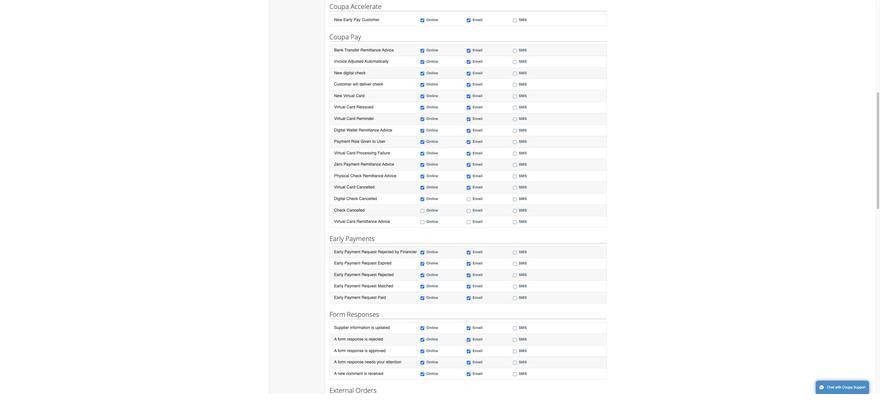 Task type: locate. For each thing, give the bounding box(es) containing it.
email for digital check cancelled
[[473, 197, 483, 201]]

3 request from the top
[[362, 272, 377, 277]]

rejected up matched
[[378, 272, 394, 277]]

2 form from the top
[[338, 348, 346, 353]]

13 sms from the top
[[519, 174, 527, 178]]

2 vertical spatial form
[[338, 360, 346, 364]]

payment up early payment request rejected in the left bottom of the page
[[345, 261, 361, 265]]

0 vertical spatial new
[[334, 17, 342, 22]]

online for invoice adjusted automatically
[[427, 59, 438, 64]]

2 rejected from the top
[[378, 272, 394, 277]]

cancelled down digital check cancelled
[[347, 208, 365, 212]]

0 vertical spatial coupa
[[330, 2, 349, 11]]

sms for virtual card remittance advice
[[519, 219, 527, 224]]

payments
[[346, 234, 375, 243]]

17 sms from the top
[[519, 219, 527, 224]]

1 digital from the top
[[334, 128, 345, 132]]

early up early payment request rejected in the left bottom of the page
[[334, 261, 343, 265]]

18 email from the top
[[473, 250, 483, 254]]

19 online from the top
[[427, 261, 438, 265]]

sms for virtual card processing failure
[[519, 151, 527, 155]]

online for new digital check
[[427, 71, 438, 75]]

email for early payment request rejected by financier
[[473, 250, 483, 254]]

19 sms from the top
[[519, 261, 527, 265]]

form
[[330, 310, 345, 319]]

transfer
[[345, 48, 359, 52]]

early for early payment request matched
[[334, 284, 343, 288]]

1 vertical spatial form
[[338, 348, 346, 353]]

reissued
[[357, 105, 373, 109]]

coupa up new early pay customer
[[330, 2, 349, 11]]

email for virtual card reissued
[[473, 105, 483, 109]]

payment up early payment request paid
[[345, 284, 361, 288]]

1 horizontal spatial customer
[[362, 17, 379, 22]]

9 online from the top
[[427, 128, 438, 132]]

online for virtual card remittance advice
[[427, 219, 438, 224]]

3 online from the top
[[427, 59, 438, 64]]

request down early payment request rejected in the left bottom of the page
[[362, 284, 377, 288]]

27 online from the top
[[427, 371, 438, 376]]

zero
[[334, 162, 343, 167]]

2 new from the top
[[334, 70, 342, 75]]

1 vertical spatial new
[[334, 70, 342, 75]]

email for invoice adjusted automatically
[[473, 59, 483, 64]]

virtual down the "physical"
[[334, 185, 346, 189]]

early payment request matched
[[334, 284, 393, 288]]

sms for bank transfer remittance advice
[[519, 48, 527, 52]]

payment down "early payments"
[[345, 249, 361, 254]]

remittance up automatically
[[361, 48, 381, 52]]

sms for digital wallet remittance advice
[[519, 128, 527, 132]]

11 sms from the top
[[519, 151, 527, 155]]

sms for zero payment remittance advice
[[519, 162, 527, 167]]

16 sms from the top
[[519, 208, 527, 212]]

sms for virtual card reminder
[[519, 117, 527, 121]]

17 email from the top
[[473, 219, 483, 224]]

25 email from the top
[[473, 349, 483, 353]]

payment
[[334, 139, 350, 144], [344, 162, 360, 167], [345, 249, 361, 254], [345, 261, 361, 265], [345, 272, 361, 277], [345, 284, 361, 288], [345, 295, 361, 300]]

zero payment remittance advice
[[334, 162, 394, 167]]

23 sms from the top
[[519, 326, 527, 330]]

0 vertical spatial form
[[338, 337, 346, 341]]

21 online from the top
[[427, 284, 438, 288]]

online for virtual card reissued
[[427, 105, 438, 109]]

chat with coupa support
[[827, 385, 866, 389]]

0 vertical spatial check
[[355, 70, 366, 75]]

request up early payment request rejected in the left bottom of the page
[[362, 261, 377, 265]]

12 sms from the top
[[519, 162, 527, 167]]

response up a form response is approved
[[347, 337, 364, 341]]

1 online from the top
[[427, 18, 438, 22]]

14 email from the top
[[473, 185, 483, 189]]

card down role
[[347, 151, 355, 155]]

early up early payment request paid
[[334, 284, 343, 288]]

1 rejected from the top
[[378, 249, 394, 254]]

2 email from the top
[[473, 48, 483, 52]]

virtual down "check cancelled"
[[334, 219, 346, 224]]

26 email from the top
[[473, 360, 483, 364]]

25 sms from the top
[[519, 349, 527, 353]]

8 sms from the top
[[519, 117, 527, 121]]

1 vertical spatial customer
[[334, 82, 352, 87]]

22 online from the top
[[427, 295, 438, 300]]

6 online from the top
[[427, 94, 438, 98]]

online for supplier information is updated
[[427, 326, 438, 330]]

pay
[[354, 17, 361, 22], [351, 32, 361, 41]]

13 online from the top
[[427, 174, 438, 178]]

1 vertical spatial pay
[[351, 32, 361, 41]]

new virtual card
[[334, 93, 365, 98]]

coupa up the bank
[[330, 32, 349, 41]]

customer left "will"
[[334, 82, 352, 87]]

payment right zero on the left of page
[[344, 162, 360, 167]]

failure
[[378, 151, 390, 155]]

form
[[338, 337, 346, 341], [338, 348, 346, 353], [338, 360, 346, 364]]

rejected left by
[[378, 249, 394, 254]]

sms for early payment request rejected
[[519, 273, 527, 277]]

26 online from the top
[[427, 360, 438, 364]]

7 sms from the top
[[519, 105, 527, 109]]

advice
[[382, 48, 394, 52], [380, 128, 392, 132], [382, 162, 394, 167], [384, 173, 397, 178], [378, 219, 390, 224]]

support
[[854, 385, 866, 389]]

5 email from the top
[[473, 82, 483, 87]]

remittance for transfer
[[361, 48, 381, 52]]

20 email from the top
[[473, 273, 483, 277]]

online for customer will deliver check
[[427, 82, 438, 87]]

1 form from the top
[[338, 337, 346, 341]]

0 vertical spatial cancelled
[[357, 185, 375, 189]]

5 online from the top
[[427, 82, 438, 87]]

remittance for wallet
[[359, 128, 379, 132]]

0 vertical spatial check
[[350, 173, 362, 178]]

4 a from the top
[[334, 371, 337, 376]]

0 vertical spatial rejected
[[378, 249, 394, 254]]

2 vertical spatial new
[[334, 93, 342, 98]]

check
[[350, 173, 362, 178], [347, 196, 358, 201], [334, 208, 346, 212]]

15 email from the top
[[473, 197, 483, 201]]

remittance up payments
[[357, 219, 377, 224]]

online for early payment request matched
[[427, 284, 438, 288]]

1 email from the top
[[473, 18, 483, 22]]

18 sms from the top
[[519, 250, 527, 254]]

check for physical
[[350, 173, 362, 178]]

16 email from the top
[[473, 208, 483, 212]]

coupa pay
[[330, 32, 361, 41]]

is
[[371, 325, 374, 330], [365, 337, 368, 341], [365, 348, 368, 353], [364, 371, 367, 376]]

check
[[355, 70, 366, 75], [373, 82, 383, 87]]

digital check cancelled
[[334, 196, 377, 201]]

virtual for virtual card reminder
[[334, 116, 346, 121]]

virtual down virtual card reissued
[[334, 116, 346, 121]]

24 online from the top
[[427, 337, 438, 341]]

0 horizontal spatial check
[[355, 70, 366, 75]]

0 vertical spatial response
[[347, 337, 364, 341]]

21 email from the top
[[473, 284, 483, 288]]

digital up "check cancelled"
[[334, 196, 345, 201]]

virtual card reissued
[[334, 105, 373, 109]]

new
[[334, 17, 342, 22], [334, 70, 342, 75], [334, 93, 342, 98]]

online for early payment request rejected by financier
[[427, 250, 438, 254]]

10 email from the top
[[473, 139, 483, 144]]

card
[[356, 93, 365, 98], [347, 105, 355, 109], [347, 116, 355, 121], [347, 151, 355, 155], [347, 185, 355, 189], [347, 219, 355, 224]]

25 online from the top
[[427, 349, 438, 353]]

pay down coupa accelerate
[[354, 17, 361, 22]]

early down "early payments"
[[334, 249, 343, 254]]

request
[[362, 249, 377, 254], [362, 261, 377, 265], [362, 272, 377, 277], [362, 284, 377, 288], [362, 295, 377, 300]]

rejected
[[378, 249, 394, 254], [378, 272, 394, 277]]

new digital check
[[334, 70, 366, 75]]

digital wallet remittance advice
[[334, 128, 392, 132]]

2 digital from the top
[[334, 196, 345, 201]]

sms for virtual card reissued
[[519, 105, 527, 109]]

is left updated
[[371, 325, 374, 330]]

online for early payment request paid
[[427, 295, 438, 300]]

24 sms from the top
[[519, 337, 527, 341]]

card down "check cancelled"
[[347, 219, 355, 224]]

payment role given to user
[[334, 139, 385, 144]]

None checkbox
[[421, 19, 424, 22], [467, 19, 471, 22], [421, 49, 424, 53], [467, 49, 471, 53], [467, 60, 471, 64], [421, 72, 424, 75], [467, 83, 471, 87], [513, 83, 517, 87], [467, 94, 471, 98], [421, 106, 424, 110], [467, 106, 471, 110], [421, 117, 424, 121], [467, 117, 471, 121], [513, 117, 517, 121], [513, 129, 517, 133], [421, 140, 424, 144], [513, 175, 517, 178], [421, 197, 424, 201], [467, 197, 471, 201], [421, 209, 424, 213], [467, 209, 471, 213], [513, 209, 517, 213], [467, 220, 471, 224], [513, 220, 517, 224], [513, 251, 517, 254], [467, 262, 471, 266], [513, 262, 517, 266], [513, 285, 517, 289], [467, 296, 471, 300], [513, 296, 517, 300], [421, 338, 424, 342], [467, 338, 471, 342], [421, 349, 424, 353], [467, 349, 471, 353], [467, 361, 471, 365], [513, 361, 517, 365], [421, 372, 424, 376], [467, 372, 471, 376], [513, 372, 517, 376], [421, 19, 424, 22], [467, 19, 471, 22], [421, 49, 424, 53], [467, 49, 471, 53], [467, 60, 471, 64], [421, 72, 424, 75], [467, 83, 471, 87], [513, 83, 517, 87], [467, 94, 471, 98], [421, 106, 424, 110], [467, 106, 471, 110], [421, 117, 424, 121], [467, 117, 471, 121], [513, 117, 517, 121], [513, 129, 517, 133], [421, 140, 424, 144], [513, 175, 517, 178], [421, 197, 424, 201], [467, 197, 471, 201], [421, 209, 424, 213], [467, 209, 471, 213], [513, 209, 517, 213], [467, 220, 471, 224], [513, 220, 517, 224], [513, 251, 517, 254], [467, 262, 471, 266], [513, 262, 517, 266], [513, 285, 517, 289], [467, 296, 471, 300], [513, 296, 517, 300], [421, 338, 424, 342], [467, 338, 471, 342], [421, 349, 424, 353], [467, 349, 471, 353], [467, 361, 471, 365], [513, 361, 517, 365], [421, 372, 424, 376], [467, 372, 471, 376], [513, 372, 517, 376]]

2 vertical spatial coupa
[[843, 385, 853, 389]]

new up coupa pay
[[334, 17, 342, 22]]

1 vertical spatial cancelled
[[359, 196, 377, 201]]

1 vertical spatial check
[[347, 196, 358, 201]]

20 sms from the top
[[519, 273, 527, 277]]

2 vertical spatial check
[[334, 208, 346, 212]]

15 online from the top
[[427, 197, 438, 201]]

role
[[351, 139, 360, 144]]

8 online from the top
[[427, 117, 438, 121]]

27 sms from the top
[[519, 371, 527, 376]]

6 sms from the top
[[519, 94, 527, 98]]

early
[[343, 17, 353, 22], [330, 234, 344, 243], [334, 249, 343, 254], [334, 261, 343, 265], [334, 272, 343, 277], [334, 284, 343, 288], [334, 295, 343, 300]]

request down "early payment request matched"
[[362, 295, 377, 300]]

sms for customer will deliver check
[[519, 82, 527, 87]]

9 email from the top
[[473, 128, 483, 132]]

14 online from the top
[[427, 185, 438, 189]]

card down new virtual card
[[347, 105, 355, 109]]

payment for early payment request rejected
[[345, 272, 361, 277]]

supplier information is updated
[[334, 325, 390, 330]]

form for a form response is approved
[[338, 348, 346, 353]]

24 email from the top
[[473, 337, 483, 341]]

early payments
[[330, 234, 375, 243]]

request for early payment request rejected by financier
[[362, 249, 377, 254]]

1 vertical spatial check
[[373, 82, 383, 87]]

4 email from the top
[[473, 71, 483, 75]]

request up "early payment request matched"
[[362, 272, 377, 277]]

bank transfer remittance advice
[[334, 48, 394, 52]]

response for rejected
[[347, 337, 364, 341]]

3 sms from the top
[[519, 59, 527, 64]]

payment down "early payment request matched"
[[345, 295, 361, 300]]

coupa for coupa accelerate
[[330, 2, 349, 11]]

2 sms from the top
[[519, 48, 527, 52]]

payment down early payment request expired
[[345, 272, 361, 277]]

email for early payment request matched
[[473, 284, 483, 288]]

online
[[427, 18, 438, 22], [427, 48, 438, 52], [427, 59, 438, 64], [427, 71, 438, 75], [427, 82, 438, 87], [427, 94, 438, 98], [427, 105, 438, 109], [427, 117, 438, 121], [427, 128, 438, 132], [427, 139, 438, 144], [427, 151, 438, 155], [427, 162, 438, 167], [427, 174, 438, 178], [427, 185, 438, 189], [427, 197, 438, 201], [427, 208, 438, 212], [427, 219, 438, 224], [427, 250, 438, 254], [427, 261, 438, 265], [427, 273, 438, 277], [427, 284, 438, 288], [427, 295, 438, 300], [427, 326, 438, 330], [427, 337, 438, 341], [427, 349, 438, 353], [427, 360, 438, 364], [427, 371, 438, 376]]

card down customer will deliver check
[[356, 93, 365, 98]]

sms for check cancelled
[[519, 208, 527, 212]]

4 request from the top
[[362, 284, 377, 288]]

remittance down processing
[[361, 162, 381, 167]]

early for early payment request expired
[[334, 261, 343, 265]]

virtual
[[343, 93, 355, 98], [334, 105, 346, 109], [334, 116, 346, 121], [334, 151, 346, 155], [334, 185, 346, 189], [334, 219, 346, 224]]

0 vertical spatial customer
[[362, 17, 379, 22]]

accelerate
[[351, 2, 382, 11]]

remittance up given
[[359, 128, 379, 132]]

20 online from the top
[[427, 273, 438, 277]]

response down a form response is rejected at left bottom
[[347, 348, 364, 353]]

a for a form response is rejected
[[334, 337, 337, 341]]

email for virtual card cancelled
[[473, 185, 483, 189]]

19 email from the top
[[473, 261, 483, 265]]

sms for a form response is rejected
[[519, 337, 527, 341]]

a for a new comment is received
[[334, 371, 337, 376]]

a
[[334, 337, 337, 341], [334, 348, 337, 353], [334, 360, 337, 364], [334, 371, 337, 376]]

customer down accelerate
[[362, 17, 379, 22]]

2 vertical spatial response
[[347, 360, 364, 364]]

1 vertical spatial digital
[[334, 196, 345, 201]]

digital left wallet
[[334, 128, 345, 132]]

0 horizontal spatial customer
[[334, 82, 352, 87]]

sms for digital check cancelled
[[519, 197, 527, 201]]

given
[[361, 139, 371, 144]]

13 email from the top
[[473, 174, 483, 178]]

new for new early pay customer
[[334, 17, 342, 22]]

online for a form response needs your attention
[[427, 360, 438, 364]]

card up wallet
[[347, 116, 355, 121]]

response up comment
[[347, 360, 364, 364]]

4 sms from the top
[[519, 71, 527, 75]]

early up the form
[[334, 295, 343, 300]]

23 online from the top
[[427, 326, 438, 330]]

cancelled down physical check remittance advice
[[357, 185, 375, 189]]

payment for early payment request expired
[[345, 261, 361, 265]]

new up virtual card reissued
[[334, 93, 342, 98]]

21 sms from the top
[[519, 284, 527, 288]]

7 email from the top
[[473, 105, 483, 109]]

10 online from the top
[[427, 139, 438, 144]]

digital for digital check cancelled
[[334, 196, 345, 201]]

2 a from the top
[[334, 348, 337, 353]]

pay up transfer
[[351, 32, 361, 41]]

virtual card cancelled
[[334, 185, 375, 189]]

a for a form response needs your attention
[[334, 360, 337, 364]]

is for rejected
[[365, 337, 368, 341]]

is left rejected
[[365, 337, 368, 341]]

1 response from the top
[[347, 337, 364, 341]]

email for digital wallet remittance advice
[[473, 128, 483, 132]]

2 request from the top
[[362, 261, 377, 265]]

27 email from the top
[[473, 371, 483, 376]]

online for early payment request expired
[[427, 261, 438, 265]]

1 vertical spatial response
[[347, 348, 364, 353]]

check right deliver
[[373, 82, 383, 87]]

5 sms from the top
[[519, 82, 527, 87]]

is left received on the bottom left
[[364, 371, 367, 376]]

early down early payment request expired
[[334, 272, 343, 277]]

matched
[[378, 284, 393, 288]]

digital for digital wallet remittance advice
[[334, 128, 345, 132]]

18 online from the top
[[427, 250, 438, 254]]

adjusted
[[348, 59, 364, 64]]

1 new from the top
[[334, 17, 342, 22]]

5 request from the top
[[362, 295, 377, 300]]

payment for early payment request matched
[[345, 284, 361, 288]]

form down a form response is rejected at left bottom
[[338, 348, 346, 353]]

3 email from the top
[[473, 59, 483, 64]]

email for new digital check
[[473, 71, 483, 75]]

7 online from the top
[[427, 105, 438, 109]]

email
[[473, 18, 483, 22], [473, 48, 483, 52], [473, 59, 483, 64], [473, 71, 483, 75], [473, 82, 483, 87], [473, 94, 483, 98], [473, 105, 483, 109], [473, 117, 483, 121], [473, 128, 483, 132], [473, 139, 483, 144], [473, 151, 483, 155], [473, 162, 483, 167], [473, 174, 483, 178], [473, 185, 483, 189], [473, 197, 483, 201], [473, 208, 483, 212], [473, 219, 483, 224], [473, 250, 483, 254], [473, 261, 483, 265], [473, 273, 483, 277], [473, 284, 483, 288], [473, 295, 483, 300], [473, 326, 483, 330], [473, 337, 483, 341], [473, 349, 483, 353], [473, 360, 483, 364], [473, 371, 483, 376]]

22 sms from the top
[[519, 295, 527, 300]]

email for virtual card reminder
[[473, 117, 483, 121]]

virtual card reminder
[[334, 116, 374, 121]]

1 request from the top
[[362, 249, 377, 254]]

0 vertical spatial pay
[[354, 17, 361, 22]]

check up the "virtual card cancelled"
[[350, 173, 362, 178]]

rejected
[[369, 337, 383, 341]]

2 online from the top
[[427, 48, 438, 52]]

physical
[[334, 173, 349, 178]]

26 sms from the top
[[519, 360, 527, 364]]

sms for virtual card cancelled
[[519, 185, 527, 189]]

virtual for virtual card cancelled
[[334, 185, 346, 189]]

15 sms from the top
[[519, 197, 527, 201]]

4 online from the top
[[427, 71, 438, 75]]

check down the "virtual card cancelled"
[[347, 196, 358, 201]]

virtual for virtual card processing failure
[[334, 151, 346, 155]]

new for new virtual card
[[334, 93, 342, 98]]

3 new from the top
[[334, 93, 342, 98]]

by
[[395, 249, 399, 254]]

card up digital check cancelled
[[347, 185, 355, 189]]

expired
[[378, 261, 392, 265]]

online for payment role given to user
[[427, 139, 438, 144]]

early payment request paid
[[334, 295, 386, 300]]

is left the approved
[[365, 348, 368, 353]]

coupa right "with"
[[843, 385, 853, 389]]

6 email from the top
[[473, 94, 483, 98]]

digital
[[334, 128, 345, 132], [334, 196, 345, 201]]

coupa for coupa pay
[[330, 32, 349, 41]]

new left the digital
[[334, 70, 342, 75]]

payment left role
[[334, 139, 350, 144]]

virtual up zero on the left of page
[[334, 151, 346, 155]]

22 email from the top
[[473, 295, 483, 300]]

23 email from the top
[[473, 326, 483, 330]]

1 a from the top
[[334, 337, 337, 341]]

response
[[347, 337, 364, 341], [347, 348, 364, 353], [347, 360, 364, 364]]

16 online from the top
[[427, 208, 438, 212]]

advice for digital wallet remittance advice
[[380, 128, 392, 132]]

sms
[[519, 18, 527, 22], [519, 48, 527, 52], [519, 59, 527, 64], [519, 71, 527, 75], [519, 82, 527, 87], [519, 94, 527, 98], [519, 105, 527, 109], [519, 117, 527, 121], [519, 128, 527, 132], [519, 139, 527, 144], [519, 151, 527, 155], [519, 162, 527, 167], [519, 174, 527, 178], [519, 185, 527, 189], [519, 197, 527, 201], [519, 208, 527, 212], [519, 219, 527, 224], [519, 250, 527, 254], [519, 261, 527, 265], [519, 273, 527, 277], [519, 284, 527, 288], [519, 295, 527, 300], [519, 326, 527, 330], [519, 337, 527, 341], [519, 349, 527, 353], [519, 360, 527, 364], [519, 371, 527, 376]]

card for remittance
[[347, 219, 355, 224]]

request up early payment request expired
[[362, 249, 377, 254]]

remittance
[[361, 48, 381, 52], [359, 128, 379, 132], [361, 162, 381, 167], [363, 173, 383, 178], [357, 219, 377, 224]]

3 form from the top
[[338, 360, 346, 364]]

1 sms from the top
[[519, 18, 527, 22]]

cancelled
[[357, 185, 375, 189], [359, 196, 377, 201], [347, 208, 365, 212]]

12 email from the top
[[473, 162, 483, 167]]

online for virtual card reminder
[[427, 117, 438, 121]]

digital
[[343, 70, 354, 75]]

1 vertical spatial rejected
[[378, 272, 394, 277]]

customer
[[362, 17, 379, 22], [334, 82, 352, 87]]

check down digital check cancelled
[[334, 208, 346, 212]]

3 a from the top
[[334, 360, 337, 364]]

online for a form response is rejected
[[427, 337, 438, 341]]

form down supplier in the left bottom of the page
[[338, 337, 346, 341]]

online for digital check cancelled
[[427, 197, 438, 201]]

virtual card remittance advice
[[334, 219, 390, 224]]

None checkbox
[[513, 19, 517, 22], [513, 49, 517, 53], [421, 60, 424, 64], [513, 60, 517, 64], [467, 72, 471, 75], [513, 72, 517, 75], [421, 83, 424, 87], [421, 94, 424, 98], [513, 94, 517, 98], [513, 106, 517, 110], [421, 129, 424, 133], [467, 129, 471, 133], [467, 140, 471, 144], [513, 140, 517, 144], [421, 152, 424, 155], [467, 152, 471, 155], [513, 152, 517, 155], [421, 163, 424, 167], [467, 163, 471, 167], [513, 163, 517, 167], [421, 175, 424, 178], [467, 175, 471, 178], [421, 186, 424, 190], [467, 186, 471, 190], [513, 186, 517, 190], [513, 197, 517, 201], [421, 220, 424, 224], [421, 251, 424, 254], [467, 251, 471, 254], [421, 262, 424, 266], [421, 273, 424, 277], [467, 273, 471, 277], [513, 273, 517, 277], [421, 285, 424, 289], [467, 285, 471, 289], [421, 296, 424, 300], [421, 327, 424, 330], [467, 327, 471, 330], [513, 327, 517, 330], [513, 338, 517, 342], [513, 349, 517, 353], [421, 361, 424, 365], [513, 19, 517, 22], [513, 49, 517, 53], [421, 60, 424, 64], [513, 60, 517, 64], [467, 72, 471, 75], [513, 72, 517, 75], [421, 83, 424, 87], [421, 94, 424, 98], [513, 94, 517, 98], [513, 106, 517, 110], [421, 129, 424, 133], [467, 129, 471, 133], [467, 140, 471, 144], [513, 140, 517, 144], [421, 152, 424, 155], [467, 152, 471, 155], [513, 152, 517, 155], [421, 163, 424, 167], [467, 163, 471, 167], [513, 163, 517, 167], [421, 175, 424, 178], [467, 175, 471, 178], [421, 186, 424, 190], [467, 186, 471, 190], [513, 186, 517, 190], [513, 197, 517, 201], [421, 220, 424, 224], [421, 251, 424, 254], [467, 251, 471, 254], [421, 262, 424, 266], [421, 273, 424, 277], [467, 273, 471, 277], [513, 273, 517, 277], [421, 285, 424, 289], [467, 285, 471, 289], [421, 296, 424, 300], [421, 327, 424, 330], [467, 327, 471, 330], [513, 327, 517, 330], [513, 338, 517, 342], [513, 349, 517, 353], [421, 361, 424, 365]]

virtual down new virtual card
[[334, 105, 346, 109]]

check down invoice adjusted automatically
[[355, 70, 366, 75]]

email for virtual card remittance advice
[[473, 219, 483, 224]]

rejected for early payment request rejected by financier
[[378, 249, 394, 254]]

17 online from the top
[[427, 219, 438, 224]]

cancelled down the "virtual card cancelled"
[[359, 196, 377, 201]]

3 response from the top
[[347, 360, 364, 364]]

early left payments
[[330, 234, 344, 243]]

1 vertical spatial coupa
[[330, 32, 349, 41]]

0 vertical spatial digital
[[334, 128, 345, 132]]

payment for zero payment remittance advice
[[344, 162, 360, 167]]

11 online from the top
[[427, 151, 438, 155]]

12 online from the top
[[427, 162, 438, 167]]

rejected for early payment request rejected
[[378, 272, 394, 277]]

customer will deliver check
[[334, 82, 383, 87]]

remittance for card
[[357, 219, 377, 224]]

8 email from the top
[[473, 117, 483, 121]]

sms for a new comment is received
[[519, 371, 527, 376]]

email for new early pay customer
[[473, 18, 483, 22]]

coupa
[[330, 2, 349, 11], [330, 32, 349, 41], [843, 385, 853, 389]]

received
[[368, 371, 383, 376]]

14 sms from the top
[[519, 185, 527, 189]]

2 response from the top
[[347, 348, 364, 353]]

remittance down zero payment remittance advice
[[363, 173, 383, 178]]

form up new
[[338, 360, 346, 364]]



Task type: vqa. For each thing, say whether or not it's contained in the screenshot.
'&' within Risk & Compliance 'link'
no



Task type: describe. For each thing, give the bounding box(es) containing it.
sms for a form response needs your attention
[[519, 360, 527, 364]]

form responses
[[330, 310, 379, 319]]

reminder
[[357, 116, 374, 121]]

payment for early payment request paid
[[345, 295, 361, 300]]

2 vertical spatial cancelled
[[347, 208, 365, 212]]

supplier
[[334, 325, 349, 330]]

sms for new digital check
[[519, 71, 527, 75]]

request for early payment request paid
[[362, 295, 377, 300]]

information
[[350, 325, 370, 330]]

request for early payment request rejected
[[362, 272, 377, 277]]

email for new virtual card
[[473, 94, 483, 98]]

attention
[[386, 360, 401, 364]]

online for virtual card cancelled
[[427, 185, 438, 189]]

sms for invoice adjusted automatically
[[519, 59, 527, 64]]

check cancelled
[[334, 208, 365, 212]]

virtual card processing failure
[[334, 151, 390, 155]]

early payment request expired
[[334, 261, 392, 265]]

chat with coupa support button
[[816, 381, 869, 394]]

bank
[[334, 48, 343, 52]]

a form response needs your attention
[[334, 360, 401, 364]]

response for your
[[347, 360, 364, 364]]

online for virtual card processing failure
[[427, 151, 438, 155]]

card for reminder
[[347, 116, 355, 121]]

coupa accelerate
[[330, 2, 382, 11]]

wallet
[[347, 128, 358, 132]]

remittance for payment
[[361, 162, 381, 167]]

response for approved
[[347, 348, 364, 353]]

card for processing
[[347, 151, 355, 155]]

updated
[[375, 325, 390, 330]]

sms for early payment request expired
[[519, 261, 527, 265]]

responses
[[347, 310, 379, 319]]

online for zero payment remittance advice
[[427, 162, 438, 167]]

early for early payment request rejected
[[334, 272, 343, 277]]

email for a new comment is received
[[473, 371, 483, 376]]

with
[[835, 385, 842, 389]]

1 horizontal spatial check
[[373, 82, 383, 87]]

chat
[[827, 385, 834, 389]]

new
[[338, 371, 345, 376]]

comment
[[346, 371, 363, 376]]

paid
[[378, 295, 386, 300]]

email for zero payment remittance advice
[[473, 162, 483, 167]]

new for new digital check
[[334, 70, 342, 75]]

financier
[[400, 249, 417, 254]]

email for a form response needs your attention
[[473, 360, 483, 364]]

needs
[[365, 360, 376, 364]]

sms for payment role given to user
[[519, 139, 527, 144]]

advice for virtual card remittance advice
[[378, 219, 390, 224]]

a form response is approved
[[334, 348, 386, 353]]

email for virtual card processing failure
[[473, 151, 483, 155]]

sms for early payment request rejected by financier
[[519, 250, 527, 254]]

early for early payment request paid
[[334, 295, 343, 300]]

payment for early payment request rejected by financier
[[345, 249, 361, 254]]

sms for early payment request paid
[[519, 295, 527, 300]]

email for customer will deliver check
[[473, 82, 483, 87]]

early payment request rejected by financier
[[334, 249, 417, 254]]

deliver
[[360, 82, 372, 87]]

online for bank transfer remittance advice
[[427, 48, 438, 52]]

email for early payment request expired
[[473, 261, 483, 265]]

invoice
[[334, 59, 347, 64]]

coupa inside button
[[843, 385, 853, 389]]

virtual for virtual card reissued
[[334, 105, 346, 109]]

a new comment is received
[[334, 371, 383, 376]]

will
[[353, 82, 358, 87]]

email for early payment request paid
[[473, 295, 483, 300]]

approved
[[369, 348, 386, 353]]

new early pay customer
[[334, 17, 379, 22]]

sms for physical check remittance advice
[[519, 174, 527, 178]]

your
[[377, 360, 385, 364]]

email for check cancelled
[[473, 208, 483, 212]]

invoice adjusted automatically
[[334, 59, 389, 64]]

a for a form response is approved
[[334, 348, 337, 353]]

to
[[372, 139, 376, 144]]

processing
[[357, 151, 377, 155]]

cancelled for virtual card cancelled
[[357, 185, 375, 189]]

advice for physical check remittance advice
[[384, 173, 397, 178]]

sms for supplier information is updated
[[519, 326, 527, 330]]

online for new virtual card
[[427, 94, 438, 98]]

virtual for virtual card remittance advice
[[334, 219, 346, 224]]

online for check cancelled
[[427, 208, 438, 212]]

email for physical check remittance advice
[[473, 174, 483, 178]]

sms for a form response is approved
[[519, 349, 527, 353]]

advice for bank transfer remittance advice
[[382, 48, 394, 52]]

early down coupa accelerate
[[343, 17, 353, 22]]

automatically
[[365, 59, 389, 64]]

user
[[377, 139, 385, 144]]

email for a form response is rejected
[[473, 337, 483, 341]]

virtual up virtual card reissued
[[343, 93, 355, 98]]

card for cancelled
[[347, 185, 355, 189]]

email for a form response is approved
[[473, 349, 483, 353]]

sms for early payment request matched
[[519, 284, 527, 288]]

remittance for check
[[363, 173, 383, 178]]

early payment request rejected
[[334, 272, 394, 277]]

a form response is rejected
[[334, 337, 383, 341]]

email for supplier information is updated
[[473, 326, 483, 330]]

form for a form response needs your attention
[[338, 360, 346, 364]]

email for early payment request rejected
[[473, 273, 483, 277]]

online for new early pay customer
[[427, 18, 438, 22]]

sms for new early pay customer
[[519, 18, 527, 22]]

request for early payment request expired
[[362, 261, 377, 265]]

online for early payment request rejected
[[427, 273, 438, 277]]

physical check remittance advice
[[334, 173, 397, 178]]

early for early payments
[[330, 234, 344, 243]]

online for a form response is approved
[[427, 349, 438, 353]]



